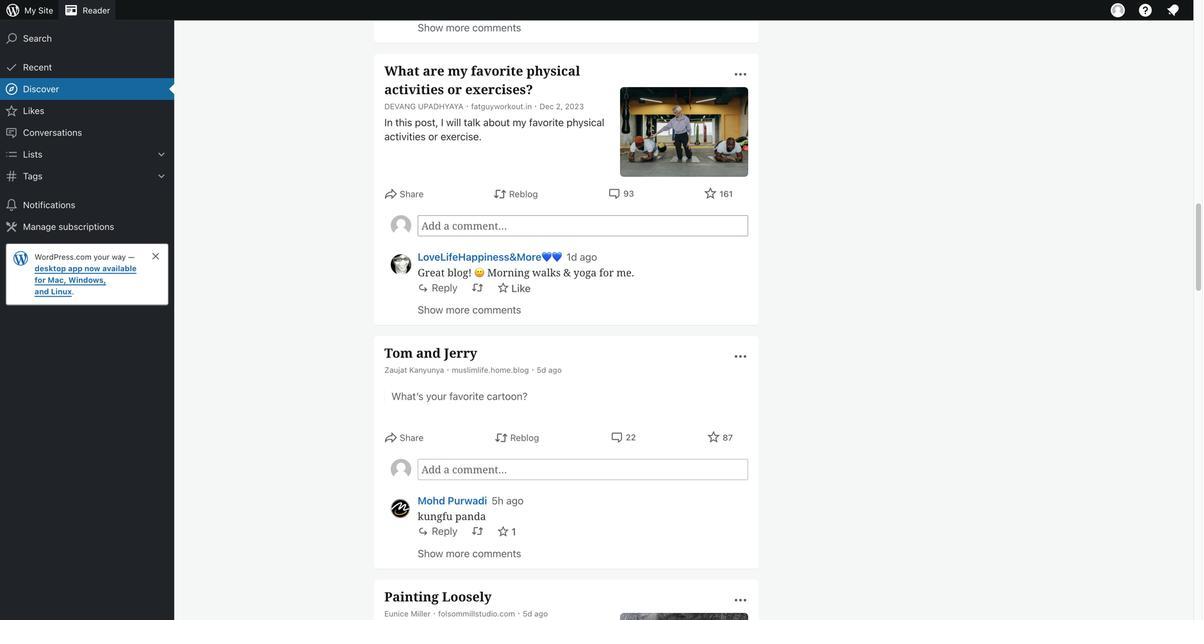 Task type: vqa. For each thing, say whether or not it's contained in the screenshot.
Reply
yes



Task type: locate. For each thing, give the bounding box(es) containing it.
reblog button up lovelifehappiness&more💙💙 1d ago
[[494, 187, 538, 201]]

will
[[447, 116, 461, 129]]

what's your favorite cartoon?
[[392, 390, 528, 403]]

5d right folsommillstudio.com link
[[523, 610, 533, 619]]

keyboard_arrow_down image for lists
[[155, 148, 168, 161]]

1 vertical spatial favorite
[[529, 116, 564, 129]]

what are my favorite physical activities or exercises? link
[[385, 62, 605, 99]]

likes link
[[0, 100, 174, 122]]

1 vertical spatial my
[[513, 116, 527, 129]]

more
[[446, 22, 470, 34], [446, 304, 470, 316], [446, 548, 470, 560]]

0 vertical spatial share
[[400, 189, 424, 199]]

more down blog!
[[446, 304, 470, 316]]

share button up noah lott icon
[[385, 431, 424, 445]]

87
[[723, 433, 733, 442]]

help image
[[1139, 3, 1154, 18]]

1 group from the top
[[391, 215, 749, 237]]

2 keyboard_arrow_down image from the top
[[155, 170, 168, 183]]

1 vertical spatial group
[[391, 459, 749, 480]]

22 button
[[611, 431, 636, 444]]

0 vertical spatial comments
[[473, 22, 522, 34]]

show more comments button
[[418, 18, 522, 37], [418, 300, 522, 320], [418, 544, 522, 563]]

1 show more comments from the top
[[418, 22, 522, 34]]

1 horizontal spatial 5d
[[537, 366, 547, 375]]

are
[[423, 62, 445, 80]]

ago
[[580, 251, 598, 263], [549, 366, 562, 375], [507, 495, 524, 507], [535, 610, 548, 619]]

devang upadhyaya link
[[385, 102, 464, 111]]

mohd purwadi 5h ago
[[418, 495, 524, 507]]

keyboard_arrow_down image inside lists link
[[155, 148, 168, 161]]

1 share button from the top
[[385, 187, 424, 201]]

2 vertical spatial toggle menu image
[[733, 593, 749, 608]]

toggle menu image for 5d
[[733, 593, 749, 608]]

1 vertical spatial show more comments button
[[418, 300, 522, 320]]

show more comments button down reblog icon
[[418, 300, 522, 320]]

post,
[[415, 116, 439, 129]]

0 vertical spatial keyboard_arrow_down image
[[155, 148, 168, 161]]

2 show more comments button from the top
[[418, 300, 522, 320]]

physical
[[527, 62, 581, 80], [567, 116, 605, 129]]

1 vertical spatial share
[[400, 433, 424, 443]]

1 vertical spatial activities
[[385, 130, 426, 143]]

my
[[24, 5, 36, 15]]

0 vertical spatial 5d ago link
[[537, 366, 562, 375]]

share for what are my favorite physical activities or exercises?
[[400, 189, 424, 199]]

1 vertical spatial turn this comment into its own post button
[[472, 526, 484, 537]]

and inside wordpress.com your way — desktop app now available for mac, windows, and linux
[[35, 287, 49, 296]]

lovelifehappiness&more💙💙
[[418, 251, 562, 263]]

group for tom and jerry
[[391, 459, 749, 480]]

0 vertical spatial show more comments button
[[418, 18, 522, 37]]

2 show more comments from the top
[[418, 304, 522, 316]]

muslimlife.home.blog
[[452, 366, 529, 375]]

1 vertical spatial and
[[416, 344, 441, 362]]

share up noah lott icon
[[400, 433, 424, 443]]

2 activities from the top
[[385, 130, 426, 143]]

5d
[[537, 366, 547, 375], [523, 610, 533, 619]]

show more comments down reblog icon
[[418, 304, 522, 316]]

activities up devang upadhyaya link
[[385, 80, 444, 98]]

share button
[[385, 187, 424, 201], [385, 431, 424, 445]]

share up noah lott image
[[400, 189, 424, 199]]

cartoon?
[[487, 390, 528, 403]]

2 show from the top
[[418, 304, 444, 316]]

my
[[448, 62, 468, 80], [513, 116, 527, 129]]

Add a comment… text field
[[418, 459, 749, 480]]

folsommillstudio.com
[[438, 610, 515, 619]]

reader
[[83, 5, 110, 15]]

0 vertical spatial and
[[35, 287, 49, 296]]

—
[[128, 253, 135, 262]]

favorite down muslimlife.home.blog
[[450, 390, 484, 403]]

2 vertical spatial show more comments button
[[418, 544, 522, 563]]

about
[[483, 116, 510, 129]]

your for what's
[[426, 390, 447, 403]]

physical up 2,
[[527, 62, 581, 80]]

1 keyboard_arrow_down image from the top
[[155, 148, 168, 161]]

3 show more comments button from the top
[[418, 544, 522, 563]]

show more comments button down reblog image
[[418, 544, 522, 563]]

2 group from the top
[[391, 459, 749, 480]]

search
[[23, 33, 52, 44]]

2 vertical spatial show more comments
[[418, 548, 522, 560]]

1 comments from the top
[[473, 22, 522, 34]]

upadhyaya
[[418, 102, 464, 111]]

noah lott image
[[391, 459, 412, 480]]

show more comments up 'are'
[[418, 22, 522, 34]]

activities
[[385, 80, 444, 98], [385, 130, 426, 143]]

turn this comment into its own post button down 🙂
[[472, 282, 484, 293]]

show more comments button up 'are'
[[418, 18, 522, 37]]

show for what are my favorite physical activities or exercises?
[[418, 304, 444, 316]]

show more comments down reblog image
[[418, 548, 522, 560]]

site
[[38, 5, 53, 15]]

161
[[720, 189, 733, 199]]

0 vertical spatial 5d
[[537, 366, 547, 375]]

1 share from the top
[[400, 189, 424, 199]]

1 vertical spatial 5d
[[523, 610, 533, 619]]

3 show from the top
[[418, 548, 444, 560]]

your inside wordpress.com your way — desktop app now available for mac, windows, and linux
[[94, 253, 110, 262]]

reply for tom and jerry
[[432, 525, 458, 538]]

physical down 2023
[[567, 116, 605, 129]]

reblog image
[[472, 526, 484, 537]]

purwadi
[[448, 495, 487, 507]]

1 vertical spatial show more comments
[[418, 304, 522, 316]]

my profile image
[[1112, 3, 1126, 17]]

5d ago link for tom and jerry
[[537, 366, 562, 375]]

0 vertical spatial activities
[[385, 80, 444, 98]]

tags link
[[0, 165, 174, 187]]

show down kungfu
[[418, 548, 444, 560]]

1d
[[567, 251, 578, 263]]

for
[[600, 266, 614, 280], [35, 276, 46, 285]]

keyboard_arrow_down image
[[155, 148, 168, 161], [155, 170, 168, 183]]

now
[[85, 264, 100, 273]]

1 horizontal spatial for
[[600, 266, 614, 280]]

1 vertical spatial comments
[[473, 304, 522, 316]]

more up or
[[446, 22, 470, 34]]

comments for tom and jerry
[[473, 548, 522, 560]]

show up 'are'
[[418, 22, 444, 34]]

1 vertical spatial reply button
[[418, 525, 458, 538]]

1 vertical spatial show
[[418, 304, 444, 316]]

1 horizontal spatial and
[[416, 344, 441, 362]]

2 more from the top
[[446, 304, 470, 316]]

0 vertical spatial turn this comment into its own post button
[[472, 282, 484, 293]]

2 turn this comment into its own post button from the top
[[472, 526, 484, 537]]

5d ago link right muslimlife.home.blog
[[537, 366, 562, 375]]

manage
[[23, 221, 56, 232]]

1 vertical spatial reblog button
[[495, 431, 539, 445]]

0 vertical spatial show more comments
[[418, 22, 522, 34]]

great
[[418, 266, 445, 280]]

2,
[[556, 102, 563, 111]]

recent
[[23, 62, 52, 72]]

0 vertical spatial share button
[[385, 187, 424, 201]]

share button up noah lott image
[[385, 187, 424, 201]]

1 vertical spatial physical
[[567, 116, 605, 129]]

0 vertical spatial reply
[[432, 282, 458, 294]]

wordpress.com your way — desktop app now available for mac, windows, and linux
[[35, 253, 137, 296]]

group
[[391, 215, 749, 237], [391, 459, 749, 480]]

3 toggle menu image from the top
[[733, 593, 749, 608]]

show more comments button for tom and jerry
[[418, 544, 522, 563]]

1 button
[[498, 525, 516, 539]]

turn this comment into its own post button for tom and jerry
[[472, 526, 484, 537]]

your down 'kanyunya'
[[426, 390, 447, 403]]

0 vertical spatial more
[[446, 22, 470, 34]]

my site link
[[0, 0, 58, 21]]

share button for tom and jerry
[[385, 431, 424, 445]]

and up 'kanyunya'
[[416, 344, 441, 362]]

0 vertical spatial my
[[448, 62, 468, 80]]

lovelifehappiness&more💙💙 link
[[418, 249, 562, 263]]

1 reply from the top
[[432, 282, 458, 294]]

activities down this
[[385, 130, 426, 143]]

2 share from the top
[[400, 433, 424, 443]]

reply for what are my favorite physical activities or exercises?
[[432, 282, 458, 294]]

discover
[[23, 84, 59, 94]]

1 vertical spatial keyboard_arrow_down image
[[155, 170, 168, 183]]

0 horizontal spatial and
[[35, 287, 49, 296]]

keyboard_arrow_down image inside tags link
[[155, 170, 168, 183]]

1 activities from the top
[[385, 80, 444, 98]]

comments down 1 button at left bottom
[[473, 548, 522, 560]]

· right miller
[[433, 608, 436, 619]]

reply button down kungfu
[[418, 525, 458, 538]]

keyboard_arrow_down image for tags
[[155, 170, 168, 183]]

2 vertical spatial show
[[418, 548, 444, 560]]

more for what are my favorite physical activities or exercises?
[[446, 304, 470, 316]]

2 vertical spatial more
[[446, 548, 470, 560]]

this
[[396, 116, 413, 129]]

your up now
[[94, 253, 110, 262]]

favorite up exercises?
[[471, 62, 524, 80]]

reply down great
[[432, 282, 458, 294]]

0 horizontal spatial for
[[35, 276, 46, 285]]

for down desktop
[[35, 276, 46, 285]]

show for tom and jerry
[[418, 548, 444, 560]]

5d inside tom and jerry zaujat kanyunya · muslimlife.home.blog · 5d ago
[[537, 366, 547, 375]]

1 vertical spatial 5d ago link
[[523, 610, 548, 619]]

reply button for what are my favorite physical activities or exercises?
[[418, 282, 458, 294]]

favorite down dec
[[529, 116, 564, 129]]

ago inside the painting loosely eunice miller · folsommillstudio.com · 5d ago
[[535, 610, 548, 619]]

and
[[35, 287, 49, 296], [416, 344, 441, 362]]

3 more from the top
[[446, 548, 470, 560]]

available
[[102, 264, 137, 273]]

1 vertical spatial your
[[426, 390, 447, 403]]

·
[[466, 100, 469, 111], [535, 100, 537, 111], [447, 364, 450, 375], [532, 364, 534, 375], [433, 608, 436, 619], [518, 608, 521, 619]]

talk
[[464, 116, 481, 129]]

2 vertical spatial comments
[[473, 548, 522, 560]]

painting loosely eunice miller · folsommillstudio.com · 5d ago
[[385, 588, 548, 619]]

0 horizontal spatial 5d
[[523, 610, 533, 619]]

reblog
[[509, 189, 538, 199], [511, 433, 539, 443]]

0 vertical spatial group
[[391, 215, 749, 237]]

comments for what are my favorite physical activities or exercises?
[[473, 304, 522, 316]]

161 button
[[705, 187, 733, 202]]

show more comments for tom and jerry
[[418, 548, 522, 560]]

dec
[[540, 102, 554, 111]]

3 comments from the top
[[473, 548, 522, 560]]

ago inside tom and jerry zaujat kanyunya · muslimlife.home.blog · 5d ago
[[549, 366, 562, 375]]

what's
[[392, 390, 424, 403]]

1 show from the top
[[418, 22, 444, 34]]

0 vertical spatial favorite
[[471, 62, 524, 80]]

2 reply from the top
[[432, 525, 458, 538]]

reblog button down cartoon?
[[495, 431, 539, 445]]

0 vertical spatial show
[[418, 22, 444, 34]]

group for what are my favorite physical activities or exercises?
[[391, 215, 749, 237]]

1 vertical spatial more
[[446, 304, 470, 316]]

1 vertical spatial share button
[[385, 431, 424, 445]]

kungfu panda
[[418, 510, 486, 523]]

comments down like button
[[473, 304, 522, 316]]

turn this comment into its own post button down panda
[[472, 526, 484, 537]]

1 horizontal spatial my
[[513, 116, 527, 129]]

my right the about
[[513, 116, 527, 129]]

· up talk
[[466, 100, 469, 111]]

0 vertical spatial toggle menu image
[[733, 67, 749, 82]]

0 horizontal spatial your
[[94, 253, 110, 262]]

5d right muslimlife.home.blog
[[537, 366, 547, 375]]

recent link
[[0, 56, 174, 78]]

reply
[[432, 282, 458, 294], [432, 525, 458, 538]]

5h ago link
[[492, 495, 524, 507]]

favorite
[[471, 62, 524, 80], [529, 116, 564, 129], [450, 390, 484, 403]]

1 vertical spatial reply
[[432, 525, 458, 538]]

5d ago link right folsommillstudio.com at the bottom of page
[[523, 610, 548, 619]]

1 vertical spatial toggle menu image
[[733, 349, 749, 364]]

reply button down great
[[418, 282, 458, 294]]

manage subscriptions link
[[0, 216, 174, 238]]

group up '1d'
[[391, 215, 749, 237]]

toggle menu image
[[733, 67, 749, 82], [733, 349, 749, 364], [733, 593, 749, 608]]

1 vertical spatial reblog
[[511, 433, 539, 443]]

and down mac, on the left top of page
[[35, 287, 49, 296]]

1 horizontal spatial your
[[426, 390, 447, 403]]

2 share button from the top
[[385, 431, 424, 445]]

my up or
[[448, 62, 468, 80]]

3 show more comments from the top
[[418, 548, 522, 560]]

0 vertical spatial reblog
[[509, 189, 538, 199]]

22
[[626, 433, 636, 442]]

0 vertical spatial reply button
[[418, 282, 458, 294]]

0 vertical spatial your
[[94, 253, 110, 262]]

5h
[[492, 495, 504, 507]]

2 reply button from the top
[[418, 525, 458, 538]]

show more comments
[[418, 22, 522, 34], [418, 304, 522, 316], [418, 548, 522, 560]]

reply down kungfu panda
[[432, 525, 458, 538]]

reblog for what are my favorite physical activities or exercises?
[[509, 189, 538, 199]]

2 comments from the top
[[473, 304, 522, 316]]

group down 22 button
[[391, 459, 749, 480]]

show more comments button for what are my favorite physical activities or exercises?
[[418, 300, 522, 320]]

1 toggle menu image from the top
[[733, 67, 749, 82]]

zaujat
[[385, 366, 407, 375]]

comments up what are my favorite physical activities or exercises? link
[[473, 22, 522, 34]]

Add a comment… text field
[[418, 215, 749, 237]]

1 turn this comment into its own post button from the top
[[472, 282, 484, 293]]

1 reply button from the top
[[418, 282, 458, 294]]

more down kungfu panda
[[446, 548, 470, 560]]

0 vertical spatial reblog button
[[494, 187, 538, 201]]

for left me.
[[600, 266, 614, 280]]

show down great
[[418, 304, 444, 316]]



Task type: describe. For each thing, give the bounding box(es) containing it.
and inside tom and jerry zaujat kanyunya · muslimlife.home.blog · 5d ago
[[416, 344, 441, 362]]

fatguyworkout.in link
[[471, 102, 532, 111]]

manage subscriptions
[[23, 221, 114, 232]]

way
[[112, 253, 126, 262]]

in
[[385, 116, 393, 129]]

great blog! 🙂 morning walks & yoga for me.
[[418, 266, 635, 280]]

dec 2, 2023 link
[[540, 102, 584, 111]]

painting loosely link
[[385, 588, 548, 606]]

eunice
[[385, 610, 409, 619]]

loosely
[[442, 588, 492, 606]]

more for tom and jerry
[[446, 548, 470, 560]]

fatguyworkout.in
[[471, 102, 532, 111]]

tom and jerry zaujat kanyunya · muslimlife.home.blog · 5d ago
[[385, 344, 562, 375]]

1d ago link
[[567, 251, 598, 263]]

· down jerry
[[447, 364, 450, 375]]

1 show more comments button from the top
[[418, 18, 522, 37]]

2 vertical spatial favorite
[[450, 390, 484, 403]]

tom and jerry link
[[385, 344, 562, 363]]

&
[[564, 266, 571, 280]]

painting
[[385, 588, 439, 606]]

2023
[[565, 102, 584, 111]]

muslimlife.home.blog link
[[452, 366, 529, 375]]

reply button for tom and jerry
[[418, 525, 458, 538]]

kungfu
[[418, 510, 453, 523]]

5d ago link for painting loosely
[[523, 610, 548, 619]]

share button for what are my favorite physical activities or exercises?
[[385, 187, 424, 201]]

panda
[[456, 510, 486, 523]]

your for wordpress.com
[[94, 253, 110, 262]]

toggle menu image for exercises?
[[733, 67, 749, 82]]

manage your notifications image
[[1166, 3, 1181, 18]]

turn this comment into its own post button for what are my favorite physical activities or exercises?
[[472, 282, 484, 293]]

1
[[512, 526, 516, 538]]

· left dec
[[535, 100, 537, 111]]

noah lott image
[[391, 215, 412, 236]]

show more comments for what are my favorite physical activities or exercises?
[[418, 304, 522, 316]]

1 more from the top
[[446, 22, 470, 34]]

93
[[624, 189, 634, 198]]

zaujat kanyunya link
[[385, 366, 444, 375]]

share for tom and jerry
[[400, 433, 424, 443]]

5d inside the painting loosely eunice miller · folsommillstudio.com · 5d ago
[[523, 610, 533, 619]]

windows,
[[68, 276, 106, 285]]

🙂
[[475, 266, 485, 280]]

my site
[[24, 5, 53, 15]]

tags
[[23, 171, 43, 181]]

0 vertical spatial physical
[[527, 62, 581, 80]]

tom
[[385, 344, 413, 362]]

reader link
[[58, 0, 115, 21]]

miller
[[411, 610, 431, 619]]

conversations
[[23, 127, 82, 138]]

dismiss image
[[151, 251, 161, 262]]

notifications
[[23, 200, 75, 210]]

mohd purwadi image
[[391, 498, 412, 519]]

mohd purwadi link
[[418, 493, 487, 507]]

0 horizontal spatial my
[[448, 62, 468, 80]]

like
[[512, 282, 531, 294]]

what
[[385, 62, 420, 80]]

reblog image
[[472, 282, 484, 293]]

kanyunya
[[410, 366, 444, 375]]

app
[[68, 264, 83, 273]]

mohd
[[418, 495, 445, 507]]

reblog for tom and jerry
[[511, 433, 539, 443]]

2 toggle menu image from the top
[[733, 349, 749, 364]]

exercises?
[[466, 80, 533, 98]]

conversations link
[[0, 122, 174, 144]]

desktop
[[35, 264, 66, 273]]

reblog button for what are my favorite physical activities or exercises?
[[494, 187, 538, 201]]

linux
[[51, 287, 72, 296]]

like button
[[498, 281, 531, 295]]

search link
[[0, 28, 174, 49]]

for inside wordpress.com your way — desktop app now available for mac, windows, and linux
[[35, 276, 46, 285]]

me.
[[617, 266, 635, 280]]

subscriptions
[[59, 221, 114, 232]]

lovelifehappiness&more💙💙 1d ago
[[418, 251, 598, 263]]

yoga
[[574, 266, 597, 280]]

i
[[441, 116, 444, 129]]

folsommillstudio.com link
[[438, 610, 515, 619]]

reblog button for tom and jerry
[[495, 431, 539, 445]]

87 button
[[708, 431, 733, 446]]

notifications link
[[0, 194, 174, 216]]

93 button
[[608, 187, 634, 200]]

jerry
[[444, 344, 478, 362]]

morning
[[488, 266, 530, 280]]

lovelifehappiness&more💙💙 image
[[391, 255, 412, 275]]

mac,
[[48, 276, 66, 285]]

likes
[[23, 105, 44, 116]]

discover link
[[0, 78, 174, 100]]

or
[[448, 80, 462, 98]]

· right muslimlife.home.blog
[[532, 364, 534, 375]]

lists link
[[0, 144, 174, 165]]

what are my favorite physical activities or exercises? devang upadhyaya · fatguyworkout.in · dec 2, 2023 in this post, i will talk about my favorite physical activities or exercise.
[[385, 62, 605, 143]]

walks
[[533, 266, 561, 280]]

· right folsommillstudio.com link
[[518, 608, 521, 619]]

devang
[[385, 102, 416, 111]]

or exercise.
[[429, 130, 482, 143]]

.
[[72, 287, 74, 296]]

lists
[[23, 149, 42, 160]]

eunice miller link
[[385, 610, 431, 619]]



